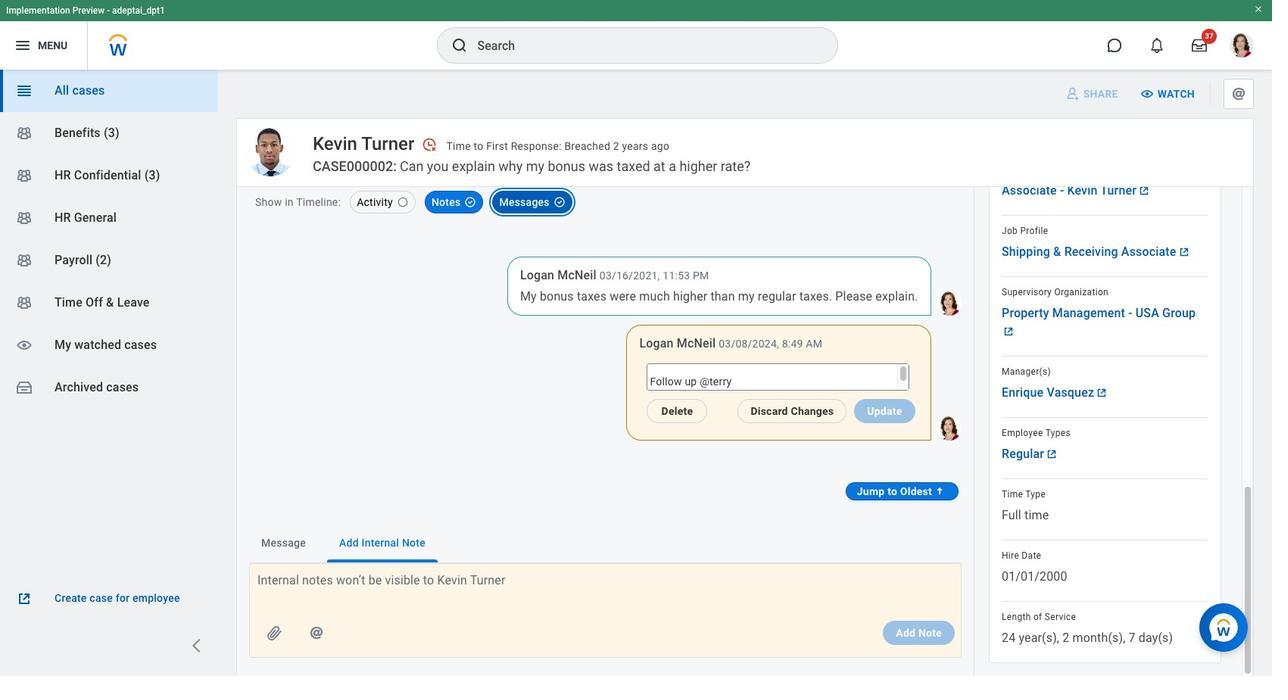 Task type: describe. For each thing, give the bounding box(es) containing it.
internal
[[362, 537, 399, 549]]

benefits
[[55, 126, 101, 140]]

time type
[[1002, 489, 1046, 500]]

contact card matrix manager image for payroll (2)
[[15, 252, 33, 270]]

message button
[[249, 523, 318, 563]]

cases for all cases
[[72, 83, 105, 98]]

grid view image
[[15, 82, 33, 100]]

close environment banner image
[[1255, 5, 1264, 14]]

list containing all cases
[[0, 70, 218, 409]]

taxes.
[[800, 289, 833, 304]]

jump
[[857, 486, 885, 498]]

1 vertical spatial 2
[[1063, 631, 1070, 645]]

profile
[[1021, 226, 1049, 236]]

search image
[[450, 36, 469, 55]]

shipping & receiving associate link
[[1002, 243, 1209, 261]]

create
[[55, 592, 87, 605]]

hr general link
[[0, 197, 218, 239]]

property
[[1002, 306, 1050, 320]]

notifications large image
[[1150, 38, 1165, 53]]

turner inside case header element
[[361, 133, 415, 154]]

my inside case header element
[[526, 158, 545, 174]]

changes
[[791, 405, 834, 417]]

1 vertical spatial (3)
[[145, 168, 160, 183]]

Activity button
[[350, 191, 416, 214]]

7
[[1129, 631, 1136, 645]]

37
[[1205, 32, 1214, 40]]

inbox image
[[15, 379, 33, 397]]

hr for hr general
[[55, 211, 71, 225]]

rate?
[[721, 158, 751, 174]]

kevin inside case header element
[[313, 133, 357, 154]]

kevin turner
[[313, 133, 415, 154]]

preview
[[72, 5, 105, 16]]

case
[[90, 592, 113, 605]]

24
[[1002, 631, 1016, 645]]

0 horizontal spatial (3)
[[104, 126, 119, 140]]

full time
[[1002, 508, 1049, 523]]

length of service
[[1002, 612, 1077, 623]]

was
[[589, 158, 614, 174]]

at tag mention image
[[1230, 85, 1248, 103]]

2 inside case header element
[[613, 140, 620, 152]]

tab list inside main content
[[249, 523, 962, 564]]

organization
[[1055, 287, 1109, 298]]

case000002
[[313, 158, 393, 174]]

higher inside logan mcneil 03/16/2021, 11:53 pm my bonus taxes were much higher than my regular taxes. please explain.
[[673, 289, 708, 304]]

radio mobile image
[[397, 196, 409, 208]]

breached
[[565, 140, 611, 152]]

ext link image for enrique vasquez
[[1096, 386, 1109, 400]]

note inside button
[[919, 627, 942, 639]]

leave
[[117, 295, 150, 310]]

in
[[285, 196, 294, 208]]

my watched cases
[[55, 338, 157, 352]]

payroll (2) link
[[0, 239, 218, 282]]

off
[[86, 295, 103, 310]]

for
[[116, 592, 130, 605]]

can
[[400, 158, 424, 174]]

employee
[[1002, 428, 1044, 439]]

enrique
[[1002, 386, 1044, 400]]

employee
[[133, 592, 180, 605]]

at tag mention image
[[308, 624, 326, 642]]

my inside logan mcneil 03/16/2021, 11:53 pm my bonus taxes were much higher than my regular taxes. please explain.
[[738, 289, 755, 304]]

years
[[622, 140, 649, 152]]

sort up image
[[933, 484, 948, 499]]

check circle image for messages
[[554, 196, 566, 208]]

group
[[1163, 306, 1196, 320]]

job
[[1002, 226, 1018, 236]]

profile logan mcneil image
[[1230, 33, 1255, 61]]

37 button
[[1183, 29, 1217, 62]]

1 horizontal spatial associate
[[1122, 245, 1177, 259]]

general
[[74, 211, 117, 225]]

shipping & receiving associate
[[1002, 245, 1177, 259]]

visible image for watch
[[1140, 86, 1155, 102]]

a
[[669, 158, 676, 174]]

p-
[[1002, 165, 1014, 180]]

add internal note
[[339, 537, 426, 549]]

menu banner
[[0, 0, 1273, 70]]

discard changes button
[[738, 399, 847, 423]]

logan for 03/08/2024, 8:49 am
[[640, 336, 674, 351]]

were
[[610, 289, 636, 304]]

employee types
[[1002, 428, 1071, 439]]

time for time off & leave
[[55, 295, 83, 310]]

1 vertical spatial cases
[[124, 338, 157, 352]]

add internal note tab panel
[[249, 564, 962, 676]]

manager(s)
[[1002, 367, 1051, 377]]

higher inside case header element
[[680, 158, 718, 174]]

list containing p-00142 shipping & receiving associate - kevin turner
[[1002, 0, 1209, 648]]

to for jump
[[888, 486, 898, 498]]

messages
[[500, 196, 550, 208]]

show in timeline:
[[255, 196, 341, 208]]

my inside logan mcneil 03/16/2021, 11:53 pm my bonus taxes were much higher than my regular taxes. please explain.
[[520, 289, 537, 304]]

Notes button
[[425, 191, 484, 214]]

upload clip image
[[265, 624, 283, 642]]

bonus inside logan mcneil 03/16/2021, 11:53 pm my bonus taxes were much higher than my regular taxes. please explain.
[[540, 289, 574, 304]]

clock x image
[[422, 137, 437, 152]]

add note
[[896, 627, 942, 639]]

0 horizontal spatial shipping
[[1002, 245, 1051, 259]]

01/01/2000
[[1002, 570, 1068, 584]]

case header element
[[236, 118, 1255, 187]]

supervisory organization
[[1002, 287, 1109, 298]]

Search Workday  search field
[[478, 29, 806, 62]]

11:53
[[663, 270, 690, 282]]

add internal note button
[[327, 523, 438, 563]]

case000002 : can you explain why my bonus was taxed at a higher rate?
[[313, 158, 751, 174]]

associate inside p-00142 shipping & receiving associate - kevin turner
[[1002, 183, 1057, 198]]

property management - usa group
[[1002, 306, 1196, 320]]

type
[[1026, 489, 1046, 500]]

Internal notes won't be visible to Kevin Turner text field
[[258, 572, 961, 608]]

month(s),
[[1073, 631, 1126, 645]]

logan for my bonus taxes were much higher than my regular taxes. please explain.
[[520, 268, 555, 283]]

menu button
[[0, 21, 87, 70]]

time off & leave link
[[0, 282, 218, 324]]

justify image
[[14, 36, 32, 55]]

notes
[[432, 196, 461, 208]]

hr for hr confidential (3)
[[55, 168, 71, 183]]

check circle image for notes
[[465, 196, 477, 208]]

1 vertical spatial receiving
[[1065, 245, 1119, 259]]

you
[[427, 158, 449, 174]]

- for management
[[1129, 306, 1133, 320]]



Task type: locate. For each thing, give the bounding box(es) containing it.
1 vertical spatial contact card matrix manager image
[[15, 209, 33, 227]]

at
[[654, 158, 666, 174]]

1 vertical spatial &
[[1054, 245, 1062, 259]]

ext link image for p-00142 shipping & receiving associate - kevin turner
[[1138, 184, 1151, 198]]

ext link image inside p-00142 shipping & receiving associate - kevin turner link
[[1138, 184, 1151, 198]]

1 contact card matrix manager image from the top
[[15, 124, 33, 142]]

0 vertical spatial logan
[[520, 268, 555, 283]]

add for add internal note
[[339, 537, 359, 549]]

contact card matrix manager image
[[15, 167, 33, 185], [15, 252, 33, 270], [15, 294, 33, 312]]

1 vertical spatial logan
[[640, 336, 674, 351]]

hire date
[[1002, 551, 1042, 561]]

0 vertical spatial &
[[1104, 165, 1112, 180]]

1 vertical spatial turner
[[1101, 183, 1137, 198]]

0 vertical spatial my
[[520, 289, 537, 304]]

0 horizontal spatial 2
[[613, 140, 620, 152]]

kevin up case000002
[[313, 133, 357, 154]]

add inside button
[[339, 537, 359, 549]]

1 horizontal spatial check circle image
[[554, 196, 566, 208]]

regular link
[[1002, 445, 1209, 464]]

1 vertical spatial ext link image
[[1002, 325, 1016, 339]]

hr left general
[[55, 211, 71, 225]]

0 vertical spatial contact card matrix manager image
[[15, 167, 33, 185]]

all cases link
[[0, 70, 218, 112]]

0 horizontal spatial &
[[106, 295, 114, 310]]

- inside menu banner
[[107, 5, 110, 16]]

03/08/2024,
[[719, 338, 780, 350]]

0 vertical spatial (3)
[[104, 126, 119, 140]]

turner up shipping & receiving associate link
[[1101, 183, 1137, 198]]

1 vertical spatial kevin
[[1068, 183, 1098, 198]]

0 vertical spatial -
[[107, 5, 110, 16]]

2 vertical spatial -
[[1129, 306, 1133, 320]]

associate down 00142
[[1002, 183, 1057, 198]]

implementation preview -   adeptai_dpt1
[[6, 5, 165, 16]]

higher down pm
[[673, 289, 708, 304]]

2 vertical spatial ext link image
[[1045, 448, 1059, 461]]

1 horizontal spatial my
[[738, 289, 755, 304]]

contact card matrix manager image
[[15, 124, 33, 142], [15, 209, 33, 227]]

logan mcneil 03/16/2021, 11:53 pm my bonus taxes were much higher than my regular taxes. please explain.
[[520, 268, 919, 304]]

watch
[[1158, 88, 1195, 100]]

shipping inside p-00142 shipping & receiving associate - kevin turner
[[1052, 165, 1101, 180]]

time up 'explain'
[[447, 140, 471, 152]]

cases right all
[[72, 83, 105, 98]]

visible image up inbox image
[[15, 336, 33, 355]]

update
[[868, 405, 903, 417]]

cases
[[72, 83, 105, 98], [124, 338, 157, 352], [106, 380, 139, 395]]

my watched cases link
[[0, 324, 218, 367]]

date
[[1022, 551, 1042, 561]]

2 vertical spatial &
[[106, 295, 114, 310]]

1 horizontal spatial time
[[447, 140, 471, 152]]

2 vertical spatial cases
[[106, 380, 139, 395]]

property management - usa group link
[[1002, 305, 1209, 341]]

ext link image for create case for employee
[[15, 590, 33, 608]]

time left off
[[55, 295, 83, 310]]

0 horizontal spatial visible image
[[15, 336, 33, 355]]

time
[[1025, 508, 1049, 523]]

Internal notes won't be visible to Kevin Turner text field
[[647, 364, 910, 391]]

1 vertical spatial to
[[888, 486, 898, 498]]

1 horizontal spatial 2
[[1063, 631, 1070, 645]]

adeptai_dpt1
[[112, 5, 165, 16]]

logan mcneil 03/08/2024, 8:49 am
[[640, 336, 823, 351]]

job profile
[[1002, 226, 1049, 236]]

1 vertical spatial my
[[738, 289, 755, 304]]

ext link image down types
[[1045, 448, 1059, 461]]

time for time to first response: breached 2 years ago
[[447, 140, 471, 152]]

2 horizontal spatial ext link image
[[1138, 184, 1151, 198]]

length
[[1002, 612, 1031, 623]]

contact card matrix manager image for hr confidential (3)
[[15, 167, 33, 185]]

ext link image inside shipping & receiving associate link
[[1178, 245, 1191, 259]]

check circle image right messages
[[554, 196, 566, 208]]

time up full at right bottom
[[1002, 489, 1024, 500]]

mcneil inside logan mcneil 03/16/2021, 11:53 pm my bonus taxes were much higher than my regular taxes. please explain.
[[558, 268, 597, 283]]

1 horizontal spatial note
[[919, 627, 942, 639]]

kevin
[[313, 133, 357, 154], [1068, 183, 1098, 198]]

03/16/2021,
[[600, 270, 660, 282]]

1 vertical spatial my
[[55, 338, 71, 352]]

(3) right 'benefits' on the left
[[104, 126, 119, 140]]

0 vertical spatial note
[[402, 537, 426, 549]]

to right jump
[[888, 486, 898, 498]]

1 horizontal spatial &
[[1054, 245, 1062, 259]]

note inside button
[[402, 537, 426, 549]]

2 down the "service"
[[1063, 631, 1070, 645]]

jump to oldest button
[[846, 482, 959, 501]]

archived cases
[[55, 380, 139, 395]]

cases for archived cases
[[106, 380, 139, 395]]

receiving inside p-00142 shipping & receiving associate - kevin turner
[[1115, 165, 1169, 180]]

hr down 'benefits' on the left
[[55, 168, 71, 183]]

contact card matrix manager image inside hr general link
[[15, 209, 33, 227]]

0 vertical spatial receiving
[[1115, 165, 1169, 180]]

discard
[[751, 405, 788, 417]]

bonus inside case header element
[[548, 158, 586, 174]]

0 horizontal spatial my
[[55, 338, 71, 352]]

0 vertical spatial cases
[[72, 83, 105, 98]]

my right than
[[738, 289, 755, 304]]

to
[[474, 140, 484, 152], [888, 486, 898, 498]]

visible image inside watch button
[[1140, 86, 1155, 102]]

1 vertical spatial bonus
[[540, 289, 574, 304]]

bonus down time to first response: breached 2 years ago
[[548, 158, 586, 174]]

0 horizontal spatial check circle image
[[465, 196, 477, 208]]

bonus left taxes
[[540, 289, 574, 304]]

1 horizontal spatial ext link image
[[1096, 386, 1109, 400]]

chevron right image
[[188, 637, 206, 655]]

time inside case header element
[[447, 140, 471, 152]]

1 horizontal spatial turner
[[1101, 183, 1137, 198]]

0 horizontal spatial ext link image
[[15, 590, 33, 608]]

ago
[[651, 140, 670, 152]]

0 vertical spatial turner
[[361, 133, 415, 154]]

time
[[447, 140, 471, 152], [55, 295, 83, 310], [1002, 489, 1024, 500]]

2 horizontal spatial ext link image
[[1178, 245, 1191, 259]]

please
[[836, 289, 873, 304]]

0 vertical spatial associate
[[1002, 183, 1057, 198]]

0 horizontal spatial mcneil
[[558, 268, 597, 283]]

visible image inside my watched cases link
[[15, 336, 33, 355]]

time for time type
[[1002, 489, 1024, 500]]

contact card matrix manager image inside hr confidential (3) link
[[15, 167, 33, 185]]

than
[[711, 289, 735, 304]]

check circle image right notes
[[465, 196, 477, 208]]

my left watched
[[55, 338, 71, 352]]

of
[[1034, 612, 1043, 623]]

contact card matrix manager image for benefits (3)
[[15, 124, 33, 142]]

ext link image down property
[[1002, 325, 1016, 339]]

0 vertical spatial visible image
[[1140, 86, 1155, 102]]

ext link image inside property management - usa group link
[[1002, 325, 1016, 339]]

kevin up shipping & receiving associate
[[1068, 183, 1098, 198]]

2 hr from the top
[[55, 211, 71, 225]]

contact card matrix manager image inside time off & leave link
[[15, 294, 33, 312]]

hire
[[1002, 551, 1020, 561]]

0 vertical spatial higher
[[680, 158, 718, 174]]

0 horizontal spatial note
[[402, 537, 426, 549]]

1 horizontal spatial visible image
[[1140, 86, 1155, 102]]

visible image
[[1140, 86, 1155, 102], [15, 336, 33, 355]]

contact card matrix manager image down grid view image
[[15, 124, 33, 142]]

time off & leave
[[55, 295, 150, 310]]

0 vertical spatial ext link image
[[1138, 184, 1151, 198]]

logan down messages button
[[520, 268, 555, 283]]

check circle image inside messages button
[[554, 196, 566, 208]]

explain.
[[876, 289, 919, 304]]

contact card matrix manager image for hr general
[[15, 209, 33, 227]]

0 vertical spatial add
[[339, 537, 359, 549]]

supervisory
[[1002, 287, 1052, 298]]

1 horizontal spatial shipping
[[1052, 165, 1101, 180]]

1 contact card matrix manager image from the top
[[15, 167, 33, 185]]

create case for employee
[[55, 592, 180, 605]]

0 horizontal spatial my
[[526, 158, 545, 174]]

tab list containing message
[[249, 523, 962, 564]]

inbox large image
[[1192, 38, 1208, 53]]

0 horizontal spatial -
[[107, 5, 110, 16]]

check circle image inside notes button
[[465, 196, 477, 208]]

first
[[486, 140, 508, 152]]

mcneil left 03/08/2024,
[[677, 336, 716, 351]]

share button
[[1060, 82, 1128, 106]]

show
[[255, 196, 282, 208]]

1 vertical spatial time
[[55, 295, 83, 310]]

1 horizontal spatial kevin
[[1068, 183, 1098, 198]]

00142
[[1014, 165, 1049, 180]]

1 check circle image from the left
[[465, 196, 477, 208]]

1 horizontal spatial to
[[888, 486, 898, 498]]

:
[[393, 158, 397, 174]]

(3)
[[104, 126, 119, 140], [145, 168, 160, 183]]

ext link image inside regular link
[[1045, 448, 1059, 461]]

tab list
[[249, 523, 962, 564]]

1 vertical spatial -
[[1060, 183, 1065, 198]]

Messages button
[[493, 191, 573, 214]]

1 vertical spatial mcneil
[[677, 336, 716, 351]]

add for add note
[[896, 627, 916, 639]]

contact card matrix manager image inside payroll (2) link
[[15, 252, 33, 270]]

2 horizontal spatial time
[[1002, 489, 1024, 500]]

0 vertical spatial my
[[526, 158, 545, 174]]

1 horizontal spatial my
[[520, 289, 537, 304]]

much
[[640, 289, 670, 304]]

ext link image for property management - usa group
[[1002, 325, 1016, 339]]

my down response: on the left of the page
[[526, 158, 545, 174]]

0 vertical spatial to
[[474, 140, 484, 152]]

2 check circle image from the left
[[554, 196, 566, 208]]

ext link image inside enrique vasquez link
[[1096, 386, 1109, 400]]

delete
[[662, 405, 693, 417]]

p-00142 shipping & receiving associate - kevin turner
[[1002, 165, 1169, 198]]

1 vertical spatial hr
[[55, 211, 71, 225]]

all
[[55, 83, 69, 98]]

1 vertical spatial associate
[[1122, 245, 1177, 259]]

1 horizontal spatial logan
[[640, 336, 674, 351]]

0 horizontal spatial logan
[[520, 268, 555, 283]]

shipping down the job profile
[[1002, 245, 1051, 259]]

0 horizontal spatial ext link image
[[1045, 448, 1059, 461]]

2 contact card matrix manager image from the top
[[15, 252, 33, 270]]

0 vertical spatial time
[[447, 140, 471, 152]]

add inside button
[[896, 627, 916, 639]]

ext link image left create
[[15, 590, 33, 608]]

payroll (2)
[[55, 253, 111, 267]]

1 vertical spatial ext link image
[[1096, 386, 1109, 400]]

0 vertical spatial kevin
[[313, 133, 357, 154]]

contact card matrix manager image inside the benefits (3) link
[[15, 124, 33, 142]]

0 vertical spatial ext link image
[[1178, 245, 1191, 259]]

visible image left watch
[[1140, 86, 1155, 102]]

1 vertical spatial contact card matrix manager image
[[15, 252, 33, 270]]

contact card matrix manager image for time off & leave
[[15, 294, 33, 312]]

to inside button
[[888, 486, 898, 498]]

1 vertical spatial add
[[896, 627, 916, 639]]

ext link image
[[1178, 245, 1191, 259], [1002, 325, 1016, 339], [15, 590, 33, 608]]

main content containing logan mcneil
[[237, 187, 974, 676]]

management
[[1053, 306, 1126, 320]]

vasquez
[[1047, 386, 1095, 400]]

mcneil up taxes
[[558, 268, 597, 283]]

0 horizontal spatial to
[[474, 140, 484, 152]]

0 vertical spatial contact card matrix manager image
[[15, 124, 33, 142]]

ext link image right vasquez
[[1096, 386, 1109, 400]]

list containing activity
[[341, 191, 573, 217]]

my left taxes
[[520, 289, 537, 304]]

kevin inside p-00142 shipping & receiving associate - kevin turner
[[1068, 183, 1098, 198]]

1 horizontal spatial -
[[1060, 183, 1065, 198]]

user plus image
[[1066, 86, 1081, 102]]

0 horizontal spatial add
[[339, 537, 359, 549]]

0 vertical spatial shipping
[[1052, 165, 1101, 180]]

update button
[[855, 399, 915, 423]]

receiving
[[1115, 165, 1169, 180], [1065, 245, 1119, 259]]

&
[[1104, 165, 1112, 180], [1054, 245, 1062, 259], [106, 295, 114, 310]]

confidential
[[74, 168, 141, 183]]

activity
[[357, 196, 393, 208]]

oldest
[[901, 486, 933, 498]]

hr confidential (3) link
[[0, 155, 218, 197]]

0 vertical spatial 2
[[613, 140, 620, 152]]

watch button
[[1134, 82, 1205, 106]]

0 horizontal spatial turner
[[361, 133, 415, 154]]

0 vertical spatial hr
[[55, 168, 71, 183]]

1 horizontal spatial add
[[896, 627, 916, 639]]

higher right a
[[680, 158, 718, 174]]

associate up "usa"
[[1122, 245, 1177, 259]]

full
[[1002, 508, 1022, 523]]

main content
[[237, 187, 974, 676]]

2 contact card matrix manager image from the top
[[15, 209, 33, 227]]

message
[[261, 537, 306, 549]]

to inside case header element
[[474, 140, 484, 152]]

ext link image up group
[[1178, 245, 1191, 259]]

-
[[107, 5, 110, 16], [1060, 183, 1065, 198], [1129, 306, 1133, 320]]

visible image for my watched cases
[[15, 336, 33, 355]]

turner inside p-00142 shipping & receiving associate - kevin turner
[[1101, 183, 1137, 198]]

0 horizontal spatial time
[[55, 295, 83, 310]]

logan inside logan mcneil 03/16/2021, 11:53 pm my bonus taxes were much higher than my regular taxes. please explain.
[[520, 268, 555, 283]]

mcneil
[[558, 268, 597, 283], [677, 336, 716, 351]]

add
[[339, 537, 359, 549], [896, 627, 916, 639]]

ext link image up shipping & receiving associate link
[[1138, 184, 1151, 198]]

shipping right 00142
[[1052, 165, 1101, 180]]

to left first
[[474, 140, 484, 152]]

- for preview
[[107, 5, 110, 16]]

all cases
[[55, 83, 105, 98]]

1 vertical spatial visible image
[[15, 336, 33, 355]]

menu
[[38, 39, 68, 51]]

2 vertical spatial contact card matrix manager image
[[15, 294, 33, 312]]

ext link image for shipping & receiving associate
[[1178, 245, 1191, 259]]

(2)
[[96, 253, 111, 267]]

& inside p-00142 shipping & receiving associate - kevin turner
[[1104, 165, 1112, 180]]

0 horizontal spatial kevin
[[313, 133, 357, 154]]

cases right watched
[[124, 338, 157, 352]]

2 vertical spatial time
[[1002, 489, 1024, 500]]

contact card matrix manager image left hr general
[[15, 209, 33, 227]]

1 horizontal spatial ext link image
[[1002, 325, 1016, 339]]

0 vertical spatial mcneil
[[558, 268, 597, 283]]

hr confidential (3)
[[55, 168, 160, 183]]

1 vertical spatial note
[[919, 627, 942, 639]]

list
[[1002, 0, 1209, 648], [0, 70, 218, 409], [341, 191, 573, 217], [250, 227, 962, 480]]

turner up :
[[361, 133, 415, 154]]

list containing logan mcneil
[[250, 227, 962, 480]]

confidential cases can't be shared element
[[1060, 82, 1128, 106]]

check circle image
[[465, 196, 477, 208], [554, 196, 566, 208]]

1 horizontal spatial mcneil
[[677, 336, 716, 351]]

mcneil for 03/08/2024, 8:49 am
[[677, 336, 716, 351]]

2 left years
[[613, 140, 620, 152]]

logan down much
[[640, 336, 674, 351]]

1 vertical spatial higher
[[673, 289, 708, 304]]

cases right archived
[[106, 380, 139, 395]]

p-00142 shipping & receiving associate - kevin turner link
[[1002, 164, 1209, 200]]

8:49
[[782, 338, 803, 350]]

mcneil for my bonus taxes were much higher than my regular taxes. please explain.
[[558, 268, 597, 283]]

(3) right confidential
[[145, 168, 160, 183]]

0 vertical spatial bonus
[[548, 158, 586, 174]]

1 hr from the top
[[55, 168, 71, 183]]

0 horizontal spatial associate
[[1002, 183, 1057, 198]]

am
[[806, 338, 823, 350]]

to for time
[[474, 140, 484, 152]]

timeline:
[[296, 196, 341, 208]]

ext link image for regular
[[1045, 448, 1059, 461]]

taxed
[[617, 158, 650, 174]]

explain
[[452, 158, 495, 174]]

1 horizontal spatial (3)
[[145, 168, 160, 183]]

ext link image
[[1138, 184, 1151, 198], [1096, 386, 1109, 400], [1045, 448, 1059, 461]]

higher
[[680, 158, 718, 174], [673, 289, 708, 304]]

benefits (3) link
[[0, 112, 218, 155]]

3 contact card matrix manager image from the top
[[15, 294, 33, 312]]

2
[[613, 140, 620, 152], [1063, 631, 1070, 645]]

archived cases link
[[0, 367, 218, 409]]

- inside p-00142 shipping & receiving associate - kevin turner
[[1060, 183, 1065, 198]]

taxes
[[577, 289, 607, 304]]

logan
[[520, 268, 555, 283], [640, 336, 674, 351]]

turner
[[361, 133, 415, 154], [1101, 183, 1137, 198]]

discard changes
[[751, 405, 834, 417]]

2 vertical spatial ext link image
[[15, 590, 33, 608]]



Task type: vqa. For each thing, say whether or not it's contained in the screenshot.


